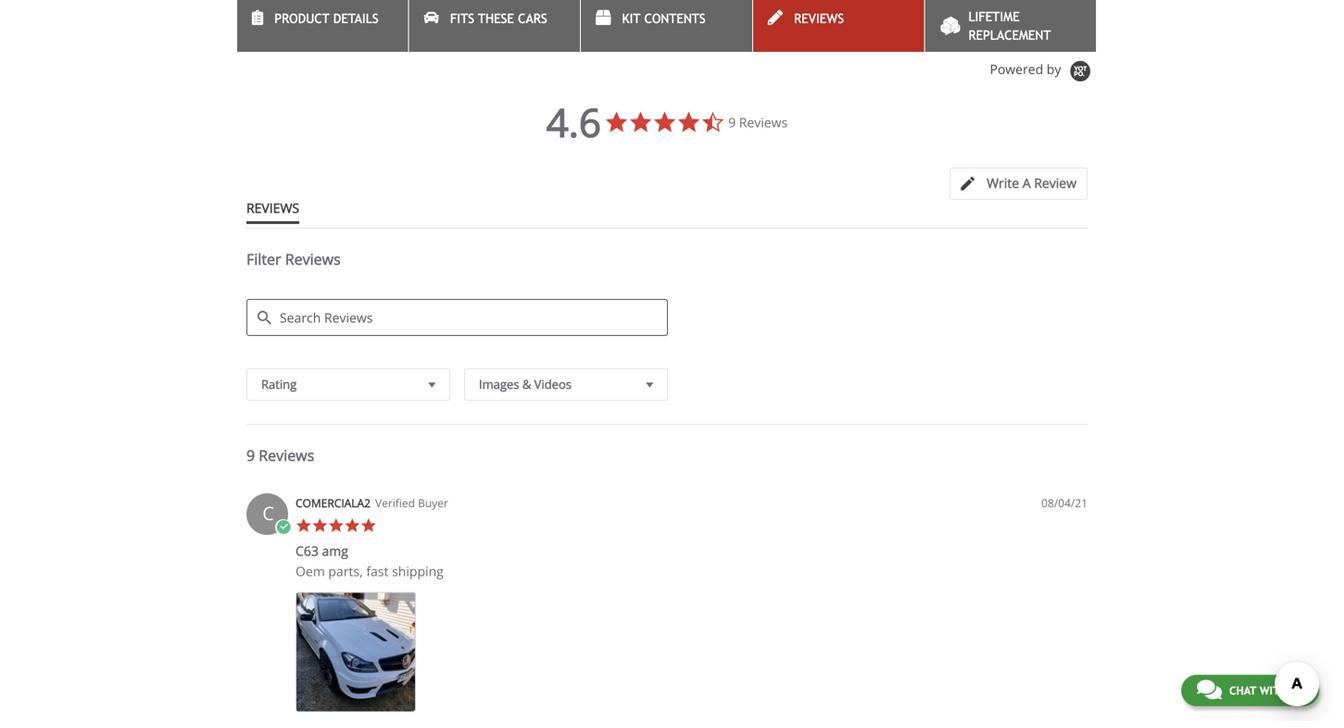 Task type: locate. For each thing, give the bounding box(es) containing it.
magnifying glass image
[[258, 311, 271, 325]]

1 vertical spatial 9
[[246, 446, 255, 466]]

product details link
[[237, 0, 408, 52]]

lifetime
[[968, 9, 1020, 24]]

details
[[333, 11, 379, 26]]

star image
[[296, 518, 312, 534], [312, 518, 328, 534]]

1 star image from the left
[[328, 518, 344, 534]]

0 vertical spatial 9 reviews
[[728, 114, 788, 131]]

write a review
[[987, 174, 1077, 192]]

1 vertical spatial 9 reviews
[[246, 446, 314, 466]]

replacement
[[968, 28, 1051, 43]]

filter
[[246, 249, 281, 269]]

star image down comerciala2
[[312, 518, 328, 534]]

images
[[479, 376, 519, 393]]

c63
[[296, 543, 319, 560]]

9
[[728, 114, 736, 131], [246, 446, 255, 466]]

these
[[478, 11, 514, 26]]

review date 08/04/21 element
[[1041, 496, 1088, 512]]

us
[[1290, 685, 1304, 698]]

list item
[[296, 593, 416, 713]]

parts,
[[328, 563, 363, 581]]

verified buyer heading
[[375, 496, 448, 512]]

reviews link
[[753, 0, 924, 52]]

verified
[[375, 496, 415, 511]]

oem
[[296, 563, 325, 581]]

image of review by comerciala2 on  4 aug 2021 number 1 image
[[296, 593, 416, 713]]

buyer
[[418, 496, 448, 511]]

1 star image from the left
[[296, 518, 312, 534]]

1 horizontal spatial 9
[[728, 114, 736, 131]]

powered
[[990, 60, 1043, 78]]

fits these cars link
[[409, 0, 580, 52]]

lifetime replacement link
[[925, 0, 1096, 52]]

2 star image from the left
[[344, 518, 360, 534]]

1 horizontal spatial 9 reviews
[[728, 114, 788, 131]]

0 horizontal spatial 9
[[246, 446, 255, 466]]

circle checkmark image
[[275, 520, 291, 536]]

star image right circle checkmark icon at the bottom of the page
[[296, 518, 312, 534]]

comerciala2 verified buyer
[[296, 496, 448, 511]]

08/04/21
[[1041, 496, 1088, 511]]

cars
[[518, 11, 547, 26]]

star image
[[328, 518, 344, 534], [344, 518, 360, 534], [360, 518, 377, 534]]

rating
[[261, 376, 297, 393]]

by
[[1047, 60, 1061, 78]]

write a review button
[[950, 168, 1088, 200]]

9 reviews
[[728, 114, 788, 131], [246, 446, 314, 466]]

powered by
[[990, 60, 1065, 78]]

amg
[[322, 543, 348, 560]]

product details
[[274, 11, 379, 26]]

0 vertical spatial 9
[[728, 114, 736, 131]]

kit contents link
[[581, 0, 752, 52]]

reviews
[[794, 11, 844, 26], [237, 14, 308, 36], [739, 114, 788, 131], [285, 249, 341, 269], [259, 446, 314, 466]]



Task type: describe. For each thing, give the bounding box(es) containing it.
3 star image from the left
[[360, 518, 377, 534]]

chat
[[1229, 685, 1256, 698]]

Images & Videos Filter field
[[464, 369, 668, 401]]

product
[[274, 11, 330, 26]]

0 horizontal spatial 9 reviews
[[246, 446, 314, 466]]

chat with us link
[[1181, 675, 1319, 707]]

write
[[987, 174, 1019, 192]]

c63 amg heading
[[296, 543, 348, 564]]

reviews inside heading
[[285, 249, 341, 269]]

fits
[[450, 11, 474, 26]]

contents
[[644, 11, 706, 26]]

lifetime replacement
[[968, 9, 1051, 43]]

powered by link
[[990, 60, 1097, 84]]

comerciala2
[[296, 496, 371, 511]]

fits these cars
[[450, 11, 547, 26]]

4.6 star rating element
[[546, 96, 601, 149]]

shipping
[[392, 563, 444, 581]]

fast
[[366, 563, 389, 581]]

with
[[1260, 685, 1287, 698]]

kit
[[622, 11, 641, 26]]

kit contents
[[622, 11, 706, 26]]

review
[[1034, 174, 1077, 192]]

Rating Filter field
[[246, 369, 450, 401]]

4.6
[[546, 96, 601, 149]]

2 star image from the left
[[312, 518, 328, 534]]

comments image
[[1197, 679, 1222, 701]]

reviews
[[246, 199, 299, 217]]

down triangle image
[[424, 375, 440, 394]]

filter reviews
[[246, 249, 341, 269]]

filter reviews heading
[[246, 249, 1088, 286]]

write no frame image
[[961, 177, 984, 191]]

Search Reviews search field
[[246, 299, 668, 336]]

images & videos
[[479, 376, 572, 393]]

down triangle image
[[642, 375, 658, 394]]

a
[[1023, 174, 1031, 192]]

chat with us
[[1229, 685, 1304, 698]]

c63 amg oem parts, fast shipping
[[296, 543, 444, 581]]

&
[[522, 376, 531, 393]]

videos
[[534, 376, 572, 393]]

c
[[262, 501, 274, 526]]



Task type: vqa. For each thing, say whether or not it's contained in the screenshot.
9 REVIEWS
yes



